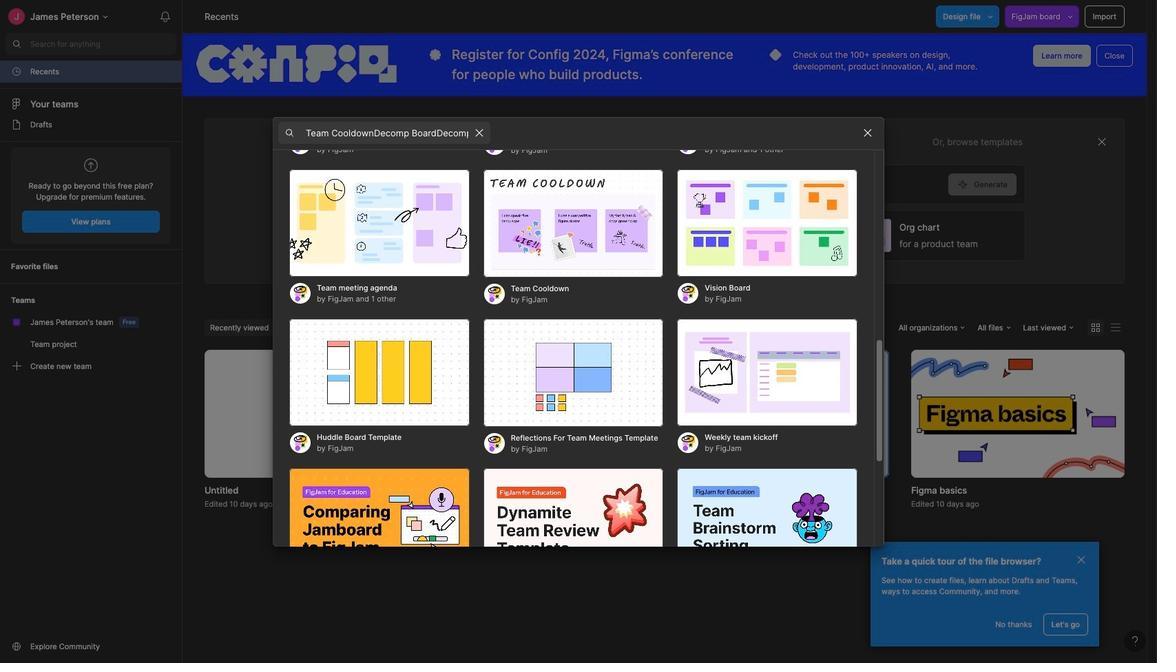 Task type: locate. For each thing, give the bounding box(es) containing it.
Search for anything text field
[[30, 39, 176, 50]]

vision board image
[[678, 169, 858, 277]]

team meeting agenda image
[[289, 169, 470, 277]]

team brainstorm sorting image
[[678, 468, 858, 576]]

Search templates text field
[[306, 125, 469, 141]]

file thumbnail image
[[440, 350, 654, 478], [676, 350, 890, 478], [912, 350, 1125, 478], [271, 357, 352, 471]]

dialog
[[273, 20, 885, 604]]

search 32 image
[[6, 33, 28, 55]]

community 16 image
[[11, 642, 22, 653]]

reflections for team meetings template image
[[484, 319, 664, 427]]



Task type: describe. For each thing, give the bounding box(es) containing it.
recent 16 image
[[11, 66, 22, 77]]

Ex: A weekly team meeting, starting with an ice breaker field
[[305, 165, 949, 204]]

comparing jamboard to figjam image
[[289, 468, 470, 576]]

weekly team kickoff image
[[678, 319, 858, 427]]

team cooldown image
[[484, 169, 664, 277]]

page 16 image
[[11, 119, 22, 130]]

bell 32 image
[[154, 6, 176, 28]]

huddle board template image
[[289, 319, 470, 427]]

dynamite team review image
[[484, 468, 664, 576]]



Task type: vqa. For each thing, say whether or not it's contained in the screenshot.
CREATIVE BRIEF TEMPLATE image
no



